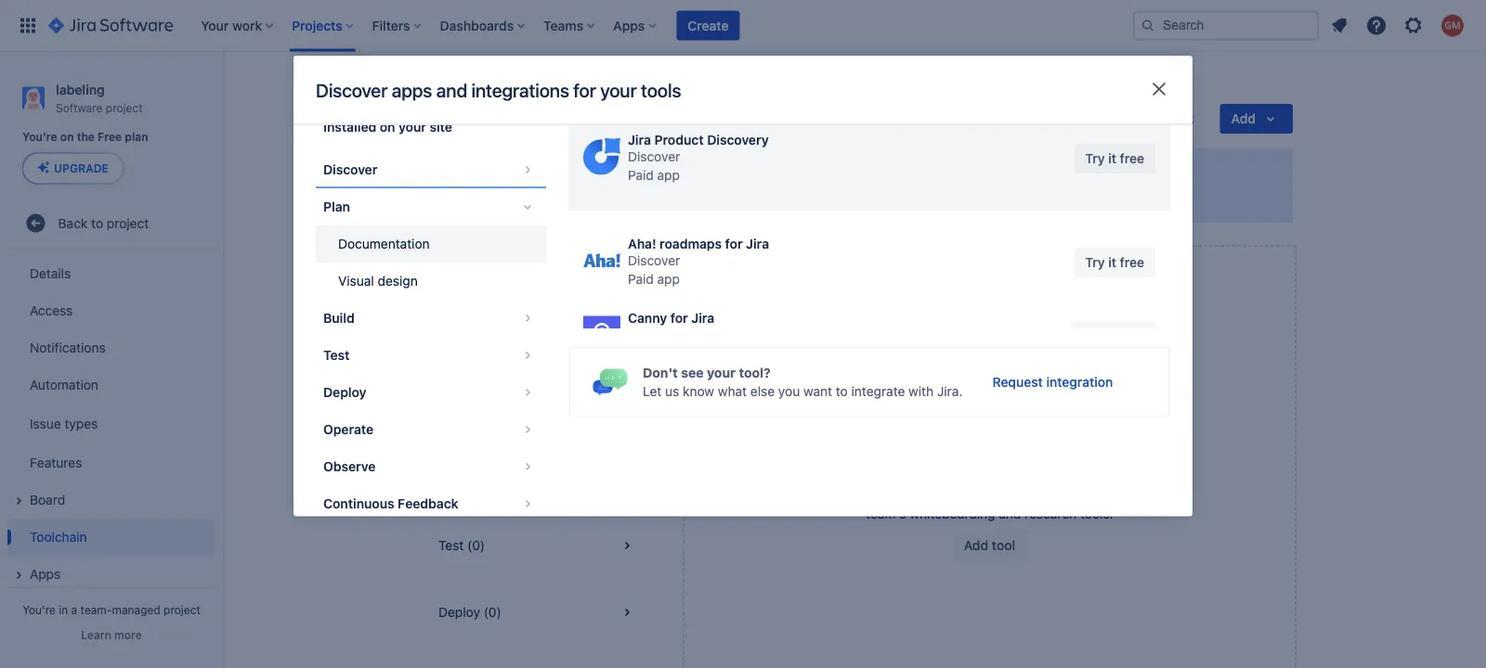 Task type: vqa. For each thing, say whether or not it's contained in the screenshot.
the topmost "You're"
yes



Task type: describe. For each thing, give the bounding box(es) containing it.
deploy for deploy
[[323, 385, 367, 400]]

automation link
[[7, 366, 216, 404]]

give feedback button
[[1069, 104, 1205, 134]]

for inside canny for jira discover
[[671, 310, 688, 326]]

tools,
[[649, 191, 682, 206]]

more
[[114, 629, 142, 642]]

visual
[[338, 273, 374, 288]]

automation
[[30, 377, 98, 392]]

deploy (0) button
[[416, 580, 660, 647]]

all inside button
[[471, 271, 484, 286]]

and inside welcome to your project toolchain discover integrations for your tools, connect work to your project, and manage it all right here.
[[865, 191, 888, 206]]

project inside back to project link
[[107, 215, 149, 231]]

try it free button for aha! roadmaps for jira
[[1074, 248, 1156, 277]]

jira inside jira product discovery discover paid app
[[628, 132, 651, 147]]

chevron icon pointing right image for continuous feedback
[[517, 493, 539, 515]]

add
[[1091, 488, 1114, 504]]

(1)
[[521, 271, 536, 286]]

jira inside canny for jira discover
[[692, 310, 715, 326]]

close modal image
[[1148, 78, 1171, 100]]

view
[[439, 271, 467, 286]]

tool
[[992, 538, 1016, 554]]

give feedback
[[1107, 111, 1194, 126]]

discover inside canny for jira discover
[[628, 327, 680, 342]]

it for aha! roadmaps for jira
[[1109, 255, 1117, 270]]

upgrade
[[54, 162, 109, 175]]

add
[[964, 538, 989, 554]]

feedback
[[398, 496, 459, 511]]

get
[[1082, 329, 1104, 344]]

try for aha! roadmaps for jira
[[1085, 255, 1105, 270]]

collaboration,
[[1006, 488, 1088, 504]]

jira product discovery logo image
[[583, 137, 621, 175]]

issue
[[30, 416, 61, 431]]

jira.
[[937, 383, 963, 399]]

visual design
[[338, 273, 418, 288]]

here.
[[1002, 191, 1032, 206]]

project right managed
[[164, 604, 201, 617]]

your inside don't see your tool? let us know what else you want to integrate with jira.
[[707, 365, 736, 380]]

welcome
[[468, 164, 532, 182]]

(0) for deploy (0)
[[484, 605, 502, 621]]

discover inside aha! roadmaps for jira discover paid app
[[628, 253, 680, 268]]

the
[[77, 131, 95, 144]]

canny
[[628, 310, 667, 326]]

search image
[[1141, 18, 1156, 33]]

now
[[1119, 329, 1145, 344]]

it for canny for jira
[[1108, 329, 1116, 344]]

to right back
[[91, 215, 103, 231]]

it for jira product discovery
[[1109, 151, 1117, 166]]

apps button
[[7, 556, 216, 593]]

your right welcome
[[554, 164, 585, 182]]

create button
[[677, 11, 740, 40]]

types
[[65, 416, 98, 431]]

group containing details
[[7, 249, 216, 599]]

to improve cross-functional collaboration, add your team's whiteboarding and research tools.
[[836, 488, 1144, 522]]

team's
[[866, 507, 906, 522]]

it inside welcome to your project toolchain discover integrations for your tools, connect work to your project, and manage it all right here.
[[942, 191, 950, 206]]

view all tools (1)
[[439, 271, 536, 286]]

continuous feedback
[[323, 496, 459, 511]]

to up chevron icon pointing down
[[536, 164, 550, 182]]

learn more button
[[81, 628, 142, 643]]

project
[[553, 78, 595, 93]]

you
[[778, 383, 800, 399]]

chevron icon pointing right image for discover
[[517, 158, 539, 181]]

operate
[[323, 422, 374, 437]]

documentation
[[338, 236, 430, 251]]

right
[[970, 191, 998, 206]]

for inside aha! roadmaps for jira discover paid app
[[725, 236, 743, 251]]

primary element
[[11, 0, 1133, 52]]

try it free for jira product discovery
[[1085, 151, 1145, 166]]

learn more
[[81, 629, 142, 642]]

free
[[98, 131, 122, 144]]

features link
[[7, 444, 216, 482]]

chevron icon pointing right image for observe
[[517, 456, 539, 478]]

continuous
[[323, 496, 395, 511]]

want
[[804, 383, 832, 399]]

project settings
[[553, 78, 647, 93]]

test (0) button
[[416, 513, 660, 580]]

welcome to your project toolchain discover integrations for your tools, connect work to your project, and manage it all right here.
[[468, 164, 1032, 206]]

get it now button
[[1071, 322, 1156, 352]]

research
[[1025, 507, 1077, 522]]

discover inside jira product discovery discover paid app
[[628, 149, 680, 164]]

toolchain inside group
[[30, 529, 87, 545]]

you're in a team-managed project
[[22, 604, 201, 617]]

plan button
[[316, 188, 546, 225]]

apps
[[392, 79, 432, 101]]

test button
[[316, 337, 546, 374]]

whiteboarding
[[910, 507, 995, 522]]

tools inside view all tools (1) button
[[488, 271, 517, 286]]

on for installed
[[380, 119, 395, 134]]

what
[[718, 383, 747, 399]]

installed
[[323, 119, 377, 134]]

integrations inside dialog
[[472, 79, 569, 101]]

feedback
[[1137, 111, 1194, 126]]

deploy (0)
[[439, 605, 502, 621]]

in
[[59, 604, 68, 617]]

canny for jira logo image
[[583, 316, 621, 353]]

chevron icon pointing right image for test
[[517, 344, 539, 366]]

create
[[688, 18, 729, 33]]

back
[[58, 215, 88, 231]]

on for you're
[[60, 131, 74, 144]]

know
[[683, 383, 714, 399]]

with
[[909, 383, 934, 399]]

group inside discover apps and integrations for your tools dialog
[[316, 145, 546, 528]]

apps image image
[[593, 368, 628, 396]]

jira inside aha! roadmaps for jira discover paid app
[[746, 236, 769, 251]]

jira product discovery discover paid app
[[628, 132, 769, 183]]

board button
[[7, 482, 216, 519]]

tools inside discover apps and integrations for your tools dialog
[[641, 79, 681, 101]]

your left project,
[[786, 191, 812, 206]]

canny for jira discover
[[628, 310, 715, 342]]

to
[[836, 488, 850, 504]]

managed
[[112, 604, 160, 617]]

deploy button
[[316, 374, 546, 411]]



Task type: locate. For each thing, give the bounding box(es) containing it.
all inside welcome to your project toolchain discover integrations for your tools, connect work to your project, and manage it all right here.
[[954, 191, 967, 206]]

design
[[378, 273, 418, 288]]

1 vertical spatial test
[[439, 538, 464, 554]]

jira left product on the top left of page
[[628, 132, 651, 147]]

1 vertical spatial and
[[865, 191, 888, 206]]

1 horizontal spatial all
[[954, 191, 967, 206]]

build button
[[316, 300, 546, 337]]

labeling software project
[[56, 82, 143, 114]]

and inside to improve cross-functional collaboration, add your team's whiteboarding and research tools.
[[999, 507, 1021, 522]]

1 try from the top
[[1085, 151, 1105, 166]]

projects
[[412, 78, 462, 93]]

it inside button
[[1108, 329, 1116, 344]]

discover inside welcome to your project toolchain discover integrations for your tools, connect work to your project, and manage it all right here.
[[468, 191, 520, 206]]

test inside discover apps and integrations for your tools dialog
[[323, 347, 350, 363]]

1 horizontal spatial test
[[439, 538, 464, 554]]

0 horizontal spatial and
[[436, 79, 467, 101]]

your up what
[[707, 365, 736, 380]]

visual design button
[[316, 262, 546, 300]]

test for test (0)
[[439, 538, 464, 554]]

try it free down the 'give'
[[1085, 151, 1145, 166]]

app inside jira product discovery discover paid app
[[657, 167, 680, 183]]

0 vertical spatial toolchain
[[416, 106, 509, 132]]

issue types
[[30, 416, 98, 431]]

jira right canny
[[692, 310, 715, 326]]

app down roadmaps
[[657, 271, 680, 287]]

and up site
[[436, 79, 467, 101]]

tools left (1)
[[488, 271, 517, 286]]

discovery
[[707, 132, 769, 147]]

paid inside aha! roadmaps for jira discover paid app
[[628, 271, 654, 287]]

give
[[1107, 111, 1134, 126]]

project inside welcome to your project toolchain discover integrations for your tools, connect work to your project, and manage it all right here.
[[588, 164, 637, 182]]

functional
[[943, 488, 1003, 504]]

you're left 'in'
[[22, 604, 56, 617]]

(0) down continuous feedback button
[[467, 538, 485, 554]]

project left "toolchain"
[[588, 164, 637, 182]]

learn
[[81, 629, 111, 642]]

labeling left 'project'
[[484, 78, 531, 93]]

1 horizontal spatial group
[[316, 145, 546, 528]]

0 vertical spatial integrations
[[472, 79, 569, 101]]

labeling link
[[484, 74, 531, 97]]

software
[[56, 101, 103, 114]]

2 you're from the top
[[22, 604, 56, 617]]

integrate
[[852, 383, 905, 399]]

request
[[993, 374, 1043, 389]]

jira software image
[[48, 14, 173, 37], [48, 14, 173, 37]]

integrations
[[472, 79, 569, 101], [524, 191, 595, 206]]

discover down welcome
[[468, 191, 520, 206]]

let
[[643, 383, 662, 399]]

improve
[[853, 488, 901, 504]]

try it free button for jira product discovery
[[1074, 144, 1156, 173]]

your left tools,
[[619, 191, 645, 206]]

settings
[[599, 78, 647, 93]]

0 vertical spatial deploy
[[323, 385, 367, 400]]

features
[[30, 455, 82, 471]]

on right installed
[[380, 119, 395, 134]]

integrations inside welcome to your project toolchain discover integrations for your tools, connect work to your project, and manage it all right here.
[[524, 191, 595, 206]]

5 chevron icon pointing right image from the top
[[517, 419, 539, 441]]

0 horizontal spatial toolchain
[[30, 529, 87, 545]]

discover down aha!
[[628, 253, 680, 268]]

toolchain
[[641, 164, 705, 182]]

0 horizontal spatial jira
[[628, 132, 651, 147]]

try it free button
[[1074, 144, 1156, 173], [1074, 248, 1156, 277]]

for inside welcome to your project toolchain discover integrations for your tools, connect work to your project, and manage it all right here.
[[599, 191, 615, 206]]

all left the right
[[954, 191, 967, 206]]

2 paid from the top
[[628, 271, 654, 287]]

continuous feedback button
[[316, 485, 546, 523]]

toolchain down board
[[30, 529, 87, 545]]

and right project,
[[865, 191, 888, 206]]

jira
[[628, 132, 651, 147], [746, 236, 769, 251], [692, 310, 715, 326]]

work
[[738, 191, 767, 206]]

1 try it free from the top
[[1085, 151, 1145, 166]]

1 vertical spatial paid
[[628, 271, 654, 287]]

2 app from the top
[[657, 271, 680, 287]]

paid down aha!
[[628, 271, 654, 287]]

project inside labeling software project
[[106, 101, 143, 114]]

board
[[30, 492, 65, 508]]

chevron icon pointing right image for build
[[517, 307, 539, 329]]

0 horizontal spatial labeling
[[56, 82, 105, 97]]

for right canny
[[671, 310, 688, 326]]

roadmaps
[[660, 236, 722, 251]]

2 try it free button from the top
[[1074, 248, 1156, 277]]

to inside don't see your tool? let us know what else you want to integrate with jira.
[[836, 383, 848, 399]]

details
[[30, 266, 71, 281]]

app up tools,
[[657, 167, 680, 183]]

labeling for labeling software project
[[56, 82, 105, 97]]

you're on the free plan
[[22, 131, 148, 144]]

4 chevron icon pointing right image from the top
[[517, 381, 539, 404]]

paid inside jira product discovery discover paid app
[[628, 167, 654, 183]]

0 vertical spatial you're
[[22, 131, 57, 144]]

manage
[[891, 191, 939, 206]]

discover down canny
[[628, 327, 680, 342]]

3 chevron icon pointing right image from the top
[[517, 344, 539, 366]]

installed on your site
[[323, 119, 452, 134]]

(0) for test (0)
[[467, 538, 485, 554]]

free up now
[[1120, 255, 1145, 270]]

you're for you're on the free plan
[[22, 131, 57, 144]]

free for jira product discovery
[[1120, 151, 1145, 166]]

1 vertical spatial all
[[471, 271, 484, 286]]

chevron icon pointing right image inside operate button
[[517, 419, 539, 441]]

0 horizontal spatial deploy
[[323, 385, 367, 400]]

operate button
[[316, 411, 546, 448]]

2 vertical spatial jira
[[692, 310, 715, 326]]

observe
[[323, 459, 376, 474]]

1 free from the top
[[1120, 151, 1145, 166]]

1 horizontal spatial tools
[[641, 79, 681, 101]]

0 vertical spatial try it free
[[1085, 151, 1145, 166]]

aha!
[[628, 236, 656, 251]]

try it free button up get it now
[[1074, 248, 1156, 277]]

it right manage
[[942, 191, 950, 206]]

7 chevron icon pointing right image from the top
[[517, 493, 539, 515]]

2 horizontal spatial and
[[999, 507, 1021, 522]]

try it free up get it now
[[1085, 255, 1145, 270]]

discover up plan
[[323, 162, 378, 177]]

6 chevron icon pointing right image from the top
[[517, 456, 539, 478]]

0 vertical spatial app
[[657, 167, 680, 183]]

(0)
[[467, 538, 485, 554], [484, 605, 502, 621]]

chevron icon pointing down image
[[517, 196, 539, 218]]

try for jira product discovery
[[1085, 151, 1105, 166]]

it
[[1109, 151, 1117, 166], [942, 191, 950, 206], [1109, 255, 1117, 270], [1108, 329, 1116, 344]]

test down continuous feedback button
[[439, 538, 464, 554]]

you're for you're in a team-managed project
[[22, 604, 56, 617]]

cross-
[[905, 488, 943, 504]]

1 horizontal spatial deploy
[[439, 605, 480, 621]]

your right 'project'
[[600, 79, 637, 101]]

try it free
[[1085, 151, 1145, 166], [1085, 255, 1145, 270]]

observe button
[[316, 448, 546, 485]]

your
[[600, 79, 637, 101], [399, 119, 426, 134], [554, 164, 585, 182], [619, 191, 645, 206], [786, 191, 812, 206], [707, 365, 736, 380], [1118, 488, 1144, 504]]

test down build
[[323, 347, 350, 363]]

2 chevron icon pointing right image from the top
[[517, 307, 539, 329]]

on inside button
[[380, 119, 395, 134]]

chevron icon pointing right image inside the observe button
[[517, 456, 539, 478]]

1 vertical spatial try it free button
[[1074, 248, 1156, 277]]

chevron icon pointing right image inside discover button
[[517, 158, 539, 181]]

1 vertical spatial free
[[1120, 255, 1145, 270]]

for left settings
[[573, 79, 596, 101]]

1 horizontal spatial and
[[865, 191, 888, 206]]

chevron icon pointing right image for deploy
[[517, 381, 539, 404]]

discover apps and integrations for your tools dialog
[[294, 51, 1193, 571]]

Search field
[[1133, 11, 1319, 40]]

for right roadmaps
[[725, 236, 743, 251]]

connect
[[686, 191, 734, 206]]

and up tool
[[999, 507, 1021, 522]]

chevron icon pointing right image inside continuous feedback button
[[517, 493, 539, 515]]

to right work
[[770, 191, 782, 206]]

1 horizontal spatial toolchain
[[416, 106, 509, 132]]

0 horizontal spatial test
[[323, 347, 350, 363]]

2 try from the top
[[1085, 255, 1105, 270]]

build
[[323, 310, 355, 326]]

0 vertical spatial jira
[[628, 132, 651, 147]]

group containing discover
[[316, 145, 546, 528]]

on left the
[[60, 131, 74, 144]]

1 vertical spatial toolchain
[[30, 529, 87, 545]]

discover up installed
[[316, 79, 388, 101]]

deploy for deploy (0)
[[439, 605, 480, 621]]

app inside aha! roadmaps for jira discover paid app
[[657, 271, 680, 287]]

and inside dialog
[[436, 79, 467, 101]]

project up details link
[[107, 215, 149, 231]]

discover inside discover button
[[323, 162, 378, 177]]

try down give feedback button
[[1085, 151, 1105, 166]]

deploy up operate at the bottom left of page
[[323, 385, 367, 400]]

try it free button down the 'give'
[[1074, 144, 1156, 173]]

labeling for labeling
[[484, 78, 531, 93]]

your inside to improve cross-functional collaboration, add your team's whiteboarding and research tools.
[[1118, 488, 1144, 504]]

view all tools (1) button
[[416, 245, 660, 312]]

1 vertical spatial deploy
[[439, 605, 480, 621]]

1 vertical spatial try
[[1085, 255, 1105, 270]]

see
[[681, 365, 704, 380]]

to right want
[[836, 383, 848, 399]]

tool?
[[739, 365, 771, 380]]

chevron icon pointing right image
[[517, 158, 539, 181], [517, 307, 539, 329], [517, 344, 539, 366], [517, 381, 539, 404], [517, 419, 539, 441], [517, 456, 539, 478], [517, 493, 539, 515]]

it down the 'give'
[[1109, 151, 1117, 166]]

deploy down test (0)
[[439, 605, 480, 621]]

1 paid from the top
[[628, 167, 654, 183]]

1 vertical spatial you're
[[22, 604, 56, 617]]

back to project
[[58, 215, 149, 231]]

2 horizontal spatial jira
[[746, 236, 769, 251]]

0 vertical spatial and
[[436, 79, 467, 101]]

to
[[536, 164, 550, 182], [770, 191, 782, 206], [91, 215, 103, 231], [836, 383, 848, 399]]

project up plan
[[106, 101, 143, 114]]

try up get
[[1085, 255, 1105, 270]]

1 vertical spatial jira
[[746, 236, 769, 251]]

toolchain
[[416, 106, 509, 132], [30, 529, 87, 545]]

plan
[[323, 199, 350, 214]]

1 horizontal spatial jira
[[692, 310, 715, 326]]

your right add
[[1118, 488, 1144, 504]]

don't see your tool? let us know what else you want to integrate with jira.
[[643, 365, 963, 399]]

1 horizontal spatial on
[[380, 119, 395, 134]]

chevron icon pointing right image inside test button
[[517, 344, 539, 366]]

discover button
[[316, 151, 546, 188]]

free
[[1120, 151, 1145, 166], [1120, 255, 1145, 270]]

0 vertical spatial try it free button
[[1074, 144, 1156, 173]]

1 vertical spatial try it free
[[1085, 255, 1145, 270]]

tools up product on the top left of page
[[641, 79, 681, 101]]

0 vertical spatial (0)
[[467, 538, 485, 554]]

for
[[573, 79, 596, 101], [599, 191, 615, 206], [725, 236, 743, 251], [671, 310, 688, 326]]

0 vertical spatial test
[[323, 347, 350, 363]]

jira down work
[[746, 236, 769, 251]]

chevron icon pointing right image inside build button
[[517, 307, 539, 329]]

chevron icon pointing right image inside the deploy button
[[517, 381, 539, 404]]

request integration
[[993, 374, 1113, 389]]

2 try it free from the top
[[1085, 255, 1145, 270]]

add tool button
[[953, 531, 1027, 561]]

0 vertical spatial free
[[1120, 151, 1145, 166]]

try it free for aha! roadmaps for jira
[[1085, 255, 1145, 270]]

0 vertical spatial tools
[[641, 79, 681, 101]]

your left site
[[399, 119, 426, 134]]

create banner
[[0, 0, 1486, 52]]

0 horizontal spatial on
[[60, 131, 74, 144]]

paid up tools,
[[628, 167, 654, 183]]

paid
[[628, 167, 654, 183], [628, 271, 654, 287]]

discover down product on the top left of page
[[628, 149, 680, 164]]

integration
[[1047, 374, 1113, 389]]

0 vertical spatial all
[[954, 191, 967, 206]]

0 vertical spatial try
[[1085, 151, 1105, 166]]

details link
[[7, 255, 216, 292]]

0 horizontal spatial all
[[471, 271, 484, 286]]

1 chevron icon pointing right image from the top
[[517, 158, 539, 181]]

2 free from the top
[[1120, 255, 1145, 270]]

your inside button
[[399, 119, 426, 134]]

aha! roadmaps for jira discover paid app
[[628, 236, 769, 287]]

for down jira product discovery logo
[[599, 191, 615, 206]]

labeling up software
[[56, 82, 105, 97]]

1 horizontal spatial labeling
[[484, 78, 531, 93]]

toolchain down 'projects' link
[[416, 106, 509, 132]]

(0) down test (0)
[[484, 605, 502, 621]]

1 try it free button from the top
[[1074, 144, 1156, 173]]

all right view at left
[[471, 271, 484, 286]]

it right get
[[1108, 329, 1116, 344]]

0 horizontal spatial tools
[[488, 271, 517, 286]]

deploy
[[323, 385, 367, 400], [439, 605, 480, 621]]

free down give feedback button
[[1120, 151, 1145, 166]]

toolchain link
[[7, 519, 216, 556]]

group
[[316, 145, 546, 528], [7, 249, 216, 599]]

don't
[[643, 365, 678, 380]]

you're up upgrade button
[[22, 131, 57, 144]]

projects link
[[412, 74, 462, 97]]

access
[[30, 303, 73, 318]]

aha! roadmaps for jira logo image
[[583, 242, 621, 279]]

us
[[665, 383, 679, 399]]

get it now
[[1082, 329, 1145, 344]]

upgrade button
[[23, 154, 123, 183]]

deploy inside the deploy button
[[323, 385, 367, 400]]

back to project link
[[7, 205, 216, 242]]

chevron icon pointing right image for operate
[[517, 419, 539, 441]]

1 vertical spatial integrations
[[524, 191, 595, 206]]

labeling inside labeling software project
[[56, 82, 105, 97]]

1 app from the top
[[657, 167, 680, 183]]

team-
[[80, 604, 112, 617]]

test for test
[[323, 347, 350, 363]]

free for aha! roadmaps for jira
[[1120, 255, 1145, 270]]

1 you're from the top
[[22, 131, 57, 144]]

1 vertical spatial tools
[[488, 271, 517, 286]]

deploy inside deploy (0) button
[[439, 605, 480, 621]]

apps
[[30, 567, 61, 582]]

1 vertical spatial (0)
[[484, 605, 502, 621]]

2 vertical spatial and
[[999, 507, 1021, 522]]

product
[[654, 132, 704, 147]]

0 vertical spatial paid
[[628, 167, 654, 183]]

1 vertical spatial app
[[657, 271, 680, 287]]

project
[[106, 101, 143, 114], [588, 164, 637, 182], [107, 215, 149, 231], [164, 604, 201, 617]]

discover apps and integrations for your tools
[[316, 79, 681, 101]]

it up get it now
[[1109, 255, 1117, 270]]

a
[[71, 604, 77, 617]]

0 horizontal spatial group
[[7, 249, 216, 599]]



